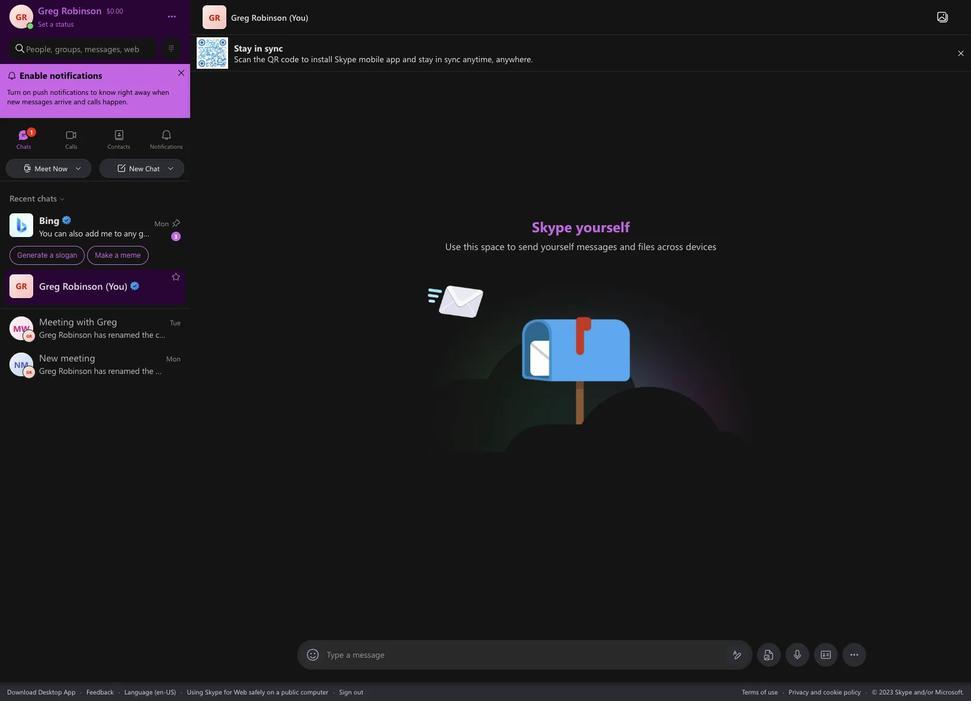 Task type: describe. For each thing, give the bounding box(es) containing it.
web
[[234, 687, 247, 696]]

type a message
[[327, 649, 385, 660]]

Type a message text field
[[327, 649, 723, 661]]

meme
[[121, 251, 141, 260]]

a for status
[[50, 19, 53, 28]]

sign out
[[339, 687, 363, 696]]

and
[[811, 687, 822, 696]]

slogan
[[55, 251, 77, 260]]

download desktop app
[[7, 687, 76, 696]]

people, groups, messages, web
[[26, 43, 139, 54]]

messages,
[[85, 43, 122, 54]]

a for message
[[346, 649, 351, 660]]

terms of use
[[742, 687, 778, 696]]

sign
[[339, 687, 352, 696]]

using
[[187, 687, 203, 696]]

groups,
[[55, 43, 82, 54]]

privacy and cookie policy
[[789, 687, 861, 696]]

skype
[[205, 687, 222, 696]]

language
[[125, 687, 153, 696]]

download desktop app link
[[7, 687, 76, 696]]

policy
[[844, 687, 861, 696]]

make
[[95, 251, 113, 260]]

using skype for web safely on a public computer
[[187, 687, 328, 696]]

cookie
[[824, 687, 842, 696]]

use
[[768, 687, 778, 696]]

feedback link
[[86, 687, 114, 696]]

safely
[[249, 687, 265, 696]]

make a meme
[[95, 251, 141, 260]]

feedback
[[86, 687, 114, 696]]

people, groups, messages, web button
[[9, 38, 157, 59]]

a for slogan
[[50, 251, 53, 260]]

message
[[353, 649, 385, 660]]

public
[[281, 687, 299, 696]]

out
[[354, 687, 363, 696]]

web
[[124, 43, 139, 54]]



Task type: locate. For each thing, give the bounding box(es) containing it.
a right set
[[50, 19, 53, 28]]

a right make
[[115, 251, 119, 260]]

a inside set a status button
[[50, 19, 53, 28]]

(en-
[[154, 687, 166, 696]]

sign out link
[[339, 687, 363, 696]]

generate
[[17, 251, 48, 260]]

app
[[64, 687, 76, 696]]

using skype for web safely on a public computer link
[[187, 687, 328, 696]]

download
[[7, 687, 36, 696]]

a for meme
[[115, 251, 119, 260]]

a right type
[[346, 649, 351, 660]]

people,
[[26, 43, 53, 54]]

language (en-us) link
[[125, 687, 176, 696]]

set a status
[[38, 19, 74, 28]]

us)
[[166, 687, 176, 696]]

set a status button
[[38, 17, 155, 28]]

terms
[[742, 687, 759, 696]]

generate a slogan
[[17, 251, 77, 260]]

privacy and cookie policy link
[[789, 687, 861, 696]]

set
[[38, 19, 48, 28]]

terms of use link
[[742, 687, 778, 696]]

a right on on the left of the page
[[276, 687, 280, 696]]

computer
[[301, 687, 328, 696]]

privacy
[[789, 687, 809, 696]]

a left slogan
[[50, 251, 53, 260]]

of
[[761, 687, 767, 696]]

desktop
[[38, 687, 62, 696]]

tab list
[[0, 124, 190, 157]]

on
[[267, 687, 274, 696]]

type
[[327, 649, 344, 660]]

language (en-us)
[[125, 687, 176, 696]]

status
[[55, 19, 74, 28]]

for
[[224, 687, 232, 696]]

a
[[50, 19, 53, 28], [50, 251, 53, 260], [115, 251, 119, 260], [346, 649, 351, 660], [276, 687, 280, 696]]



Task type: vqa. For each thing, say whether or not it's contained in the screenshot.
message's a
yes



